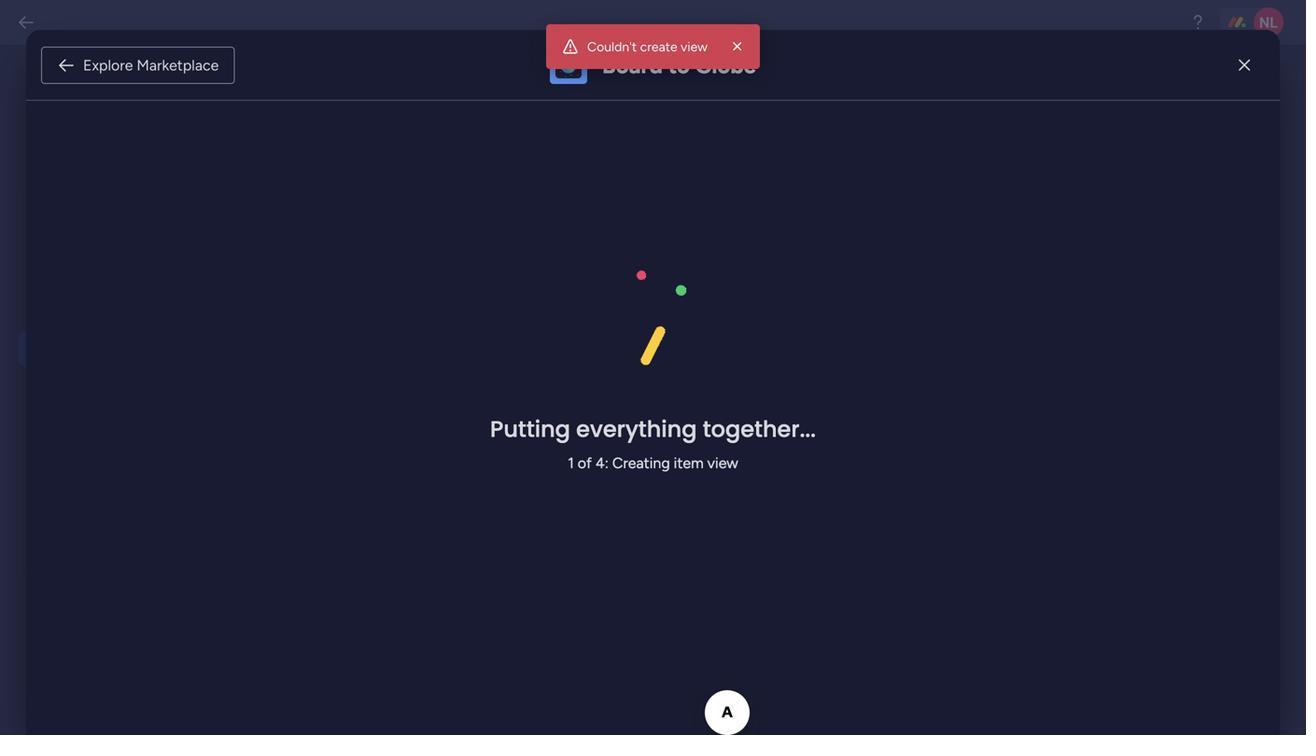Task type: locate. For each thing, give the bounding box(es) containing it.
0 vertical spatial view
[[681, 39, 708, 55]]

view right create
[[681, 39, 708, 55]]

1 vertical spatial view
[[707, 454, 738, 472]]

view right item
[[707, 454, 738, 472]]

api
[[310, 84, 341, 109]]

item
[[674, 454, 704, 472]]

apps loader image
[[583, 261, 723, 401]]

of
[[578, 454, 592, 472]]

view
[[681, 39, 708, 55], [707, 454, 738, 472]]

couldn't create view alert
[[546, 24, 760, 69]]

together...
[[703, 414, 816, 445]]

dapulse x slim image
[[1239, 54, 1250, 77]]

couldn't
[[587, 39, 637, 55]]

explore marketplace button
[[41, 47, 235, 84]]

create
[[640, 39, 677, 55]]

couldn't create view
[[587, 39, 708, 55]]

back to workspace image
[[17, 13, 35, 32]]

explore marketplace
[[83, 56, 219, 74]]



Task type: describe. For each thing, give the bounding box(es) containing it.
explore
[[83, 56, 133, 74]]

view inside putting everything together... 1 of 4: creating item view
[[707, 454, 738, 472]]

app logo image
[[556, 52, 582, 78]]

putting
[[490, 414, 570, 445]]

board to globe
[[602, 52, 756, 79]]

to
[[668, 52, 690, 79]]

administration
[[33, 79, 219, 113]]

help image
[[1189, 13, 1207, 32]]

1
[[568, 454, 574, 472]]

creating
[[612, 454, 670, 472]]

globe
[[695, 52, 756, 79]]

putting everything together... 1 of 4: creating item view
[[490, 414, 816, 472]]

api v2 token
[[310, 84, 428, 109]]

view inside alert
[[681, 39, 708, 55]]

4:
[[596, 454, 609, 472]]

token
[[374, 84, 428, 109]]

marketplace
[[137, 56, 219, 74]]

everything
[[576, 414, 697, 445]]

close image
[[728, 37, 747, 56]]

noah lott image
[[1254, 7, 1284, 37]]

board
[[602, 52, 663, 79]]

v2
[[346, 84, 369, 109]]



Task type: vqa. For each thing, say whether or not it's contained in the screenshot.
Customization on the left
no



